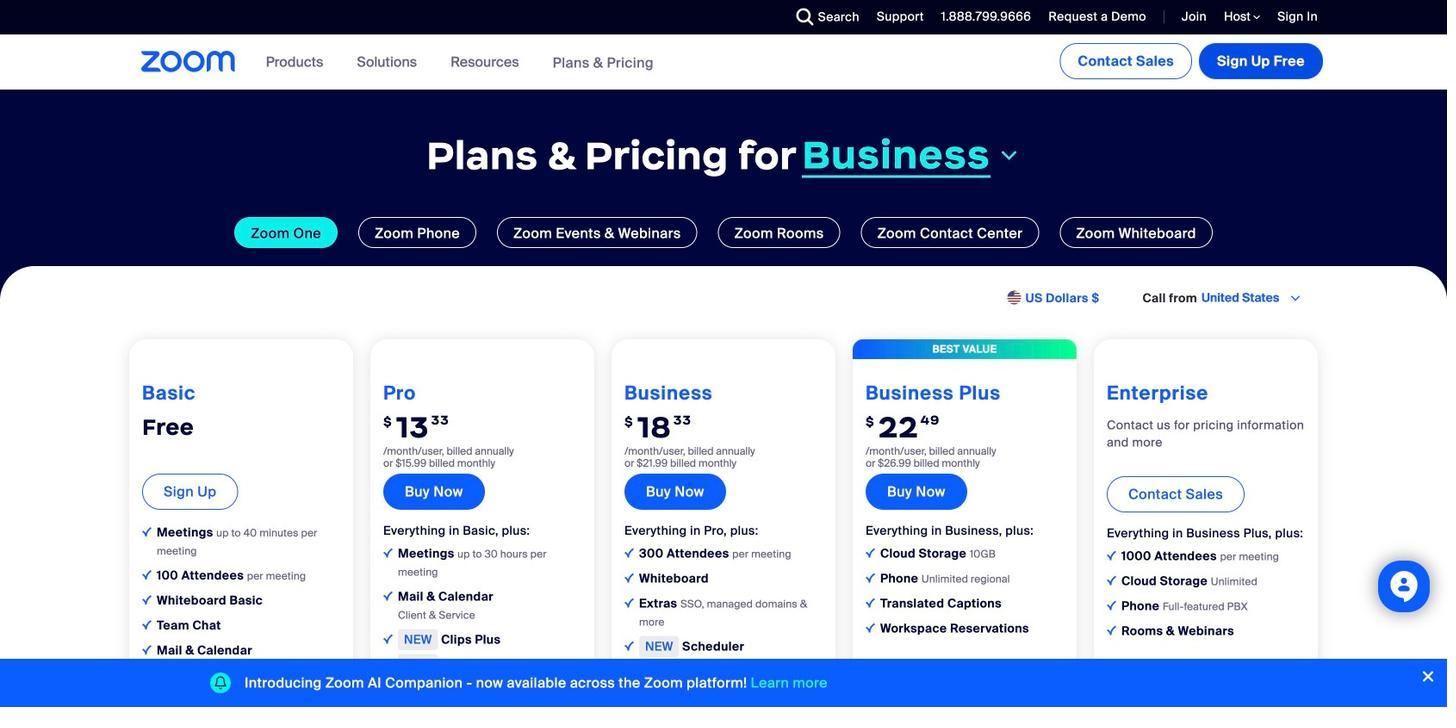 Task type: describe. For each thing, give the bounding box(es) containing it.
meetings navigation
[[1057, 34, 1327, 83]]

tabs of zoom services tab list
[[26, 217, 1421, 248]]

show options image
[[1289, 292, 1303, 305]]

zoom logo image
[[141, 51, 236, 72]]

product information navigation
[[253, 34, 667, 91]]

down image
[[998, 145, 1021, 166]]



Task type: locate. For each thing, give the bounding box(es) containing it.
ok image
[[142, 570, 152, 580], [625, 573, 634, 583], [866, 573, 875, 583], [1107, 576, 1117, 586], [625, 598, 634, 608], [1107, 601, 1117, 610], [142, 620, 152, 630], [866, 623, 875, 633], [383, 635, 393, 644], [625, 642, 634, 651], [142, 645, 152, 655], [383, 685, 393, 694]]

ok image
[[142, 527, 152, 537], [383, 548, 393, 558], [625, 548, 634, 558], [866, 548, 875, 558], [1107, 551, 1117, 561], [383, 592, 393, 601], [142, 595, 152, 605], [866, 598, 875, 608], [1107, 626, 1117, 635], [383, 660, 393, 669]]

main content
[[0, 34, 1447, 707]]

banner
[[121, 34, 1327, 91]]

Country/Region text field
[[1200, 289, 1288, 307]]



Task type: vqa. For each thing, say whether or not it's contained in the screenshot.
Tabs of Zoom Services tab list
yes



